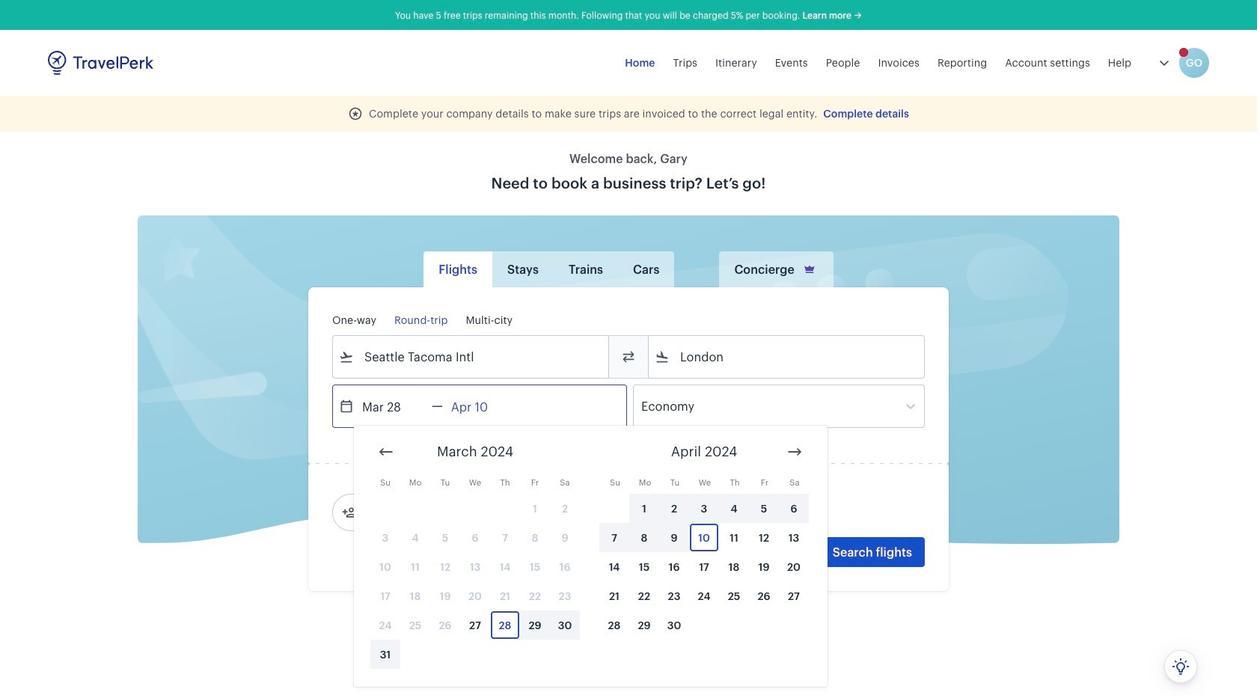 Task type: locate. For each thing, give the bounding box(es) containing it.
From search field
[[354, 345, 589, 369]]

To search field
[[670, 345, 905, 369]]

Depart text field
[[354, 385, 432, 427]]

calendar application
[[354, 426, 1258, 687]]



Task type: describe. For each thing, give the bounding box(es) containing it.
move backward to switch to the previous month. image
[[377, 443, 395, 461]]

Add first traveler search field
[[357, 501, 513, 525]]

Return text field
[[443, 385, 521, 427]]

move forward to switch to the next month. image
[[786, 443, 804, 461]]



